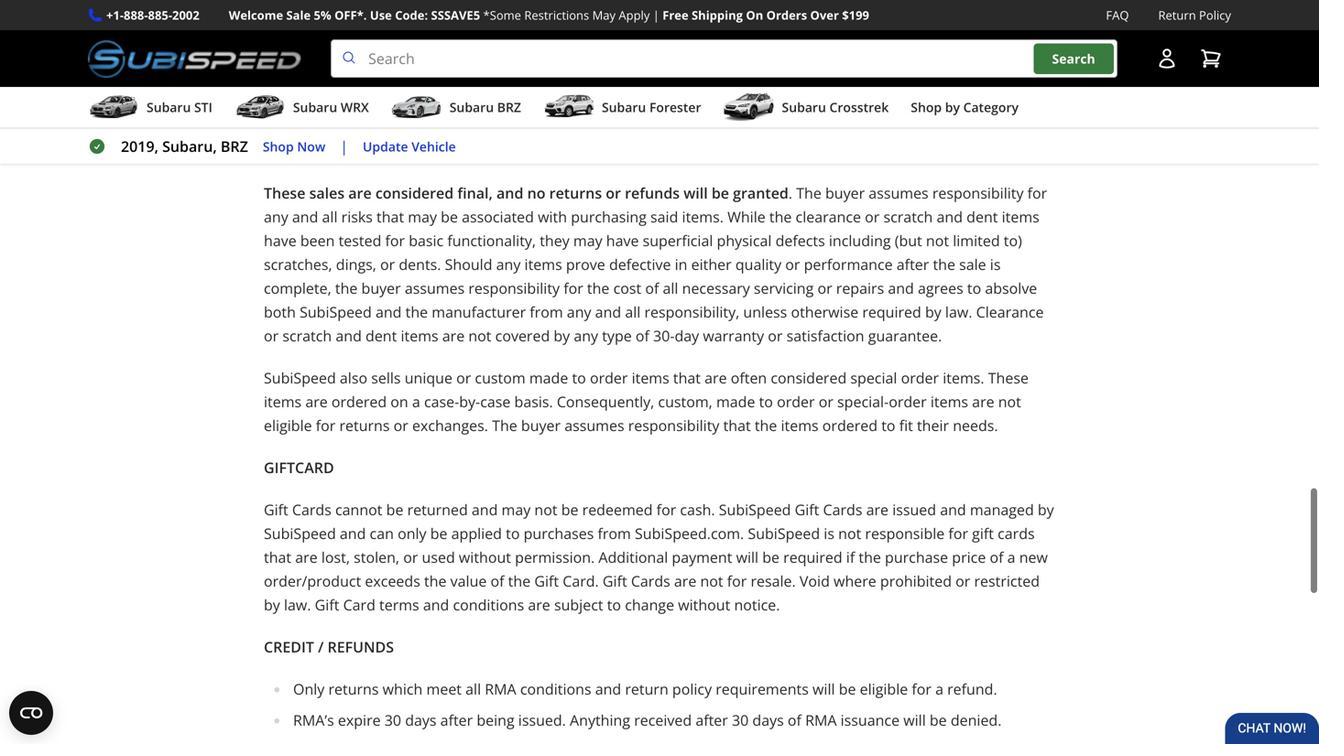 Task type: vqa. For each thing, say whether or not it's contained in the screenshot.
Shop 2003 Subaru Forester Upgrades by Category
no



Task type: describe. For each thing, give the bounding box(es) containing it.
and up been
[[292, 207, 318, 227]]

both
[[264, 302, 296, 322]]

or down defects
[[785, 255, 800, 274]]

associated
[[462, 207, 534, 227]]

meet
[[426, 680, 462, 700]]

additional
[[599, 548, 668, 568]]

conditions inside the gift cards cannot be returned and may not be redeemed for cash. subispeed gift cards are issued and managed by subispeed and can only be applied to purchases from subispeed.com. subispeed is not responsible for gift cards that are lost, stolen, or used without permission. additional payment will be required if the purchase price of a new order/product exceeds the value of the gift card. gift cards are not for resale. void where prohibited or restricted by law. gift card terms and conditions are subject to change without notice.
[[453, 596, 524, 615]]

order/product
[[264, 572, 361, 591]]

free
[[663, 7, 689, 23]]

be up resale.
[[762, 548, 780, 568]]

credit / refunds
[[264, 638, 394, 657]]

exchanges.
[[412, 416, 488, 436]]

search button
[[1034, 43, 1114, 74]]

and up "applied"
[[472, 500, 498, 520]]

subaru for subaru forester
[[602, 99, 646, 116]]

subaru sti button
[[88, 91, 212, 127]]

required inside the gift cards cannot be returned and may not be redeemed for cash. subispeed gift cards are issued and managed by subispeed and can only be applied to purchases from subispeed.com. subispeed is not responsible for gift cards that are lost, stolen, or used without permission. additional payment will be required if the purchase price of a new order/product exceeds the value of the gift card. gift cards are not for resale. void where prohibited or restricted by law. gift card terms and conditions are subject to change without notice.
[[783, 548, 842, 568]]

the inside subispeed also sells unique or custom made to order items that are often considered special order items. these items are ordered on a case-by-case basis. consequently, custom, made to order or special-order items are not eligible for returns or exchanges. the buyer assumes responsibility that the items ordered to fit their needs.
[[492, 416, 517, 436]]

and down cannot
[[340, 524, 366, 544]]

rma's expire 30 days after being issued. anything received after 30 days of rma issuance will be denied.
[[293, 711, 1002, 731]]

may
[[592, 7, 616, 23]]

void
[[800, 572, 830, 591]]

*some
[[483, 7, 521, 23]]

and right terms
[[423, 596, 449, 615]]

subispeed logo image
[[88, 40, 301, 78]]

cost
[[613, 279, 641, 298]]

by down agrees
[[925, 302, 941, 322]]

1 vertical spatial rma
[[805, 711, 837, 731]]

buyer inside subispeed also sells unique or custom made to order items that are often considered special order items. these items are ordered on a case-by-case basis. consequently, custom, made to order or special-order items are not eligible for returns or exchanges. the buyer assumes responsibility that the items ordered to fit their needs.
[[521, 416, 561, 436]]

unless
[[743, 302, 787, 322]]

covered
[[495, 326, 550, 346]]

guarantee.
[[868, 326, 942, 346]]

1 horizontal spatial a
[[935, 680, 944, 700]]

are up responsible
[[866, 500, 889, 520]]

order down guarantee.
[[901, 368, 939, 388]]

subaru for subaru sti
[[147, 99, 191, 116]]

.
[[789, 183, 792, 203]]

lights
[[495, 17, 531, 36]]

and right issued
[[940, 500, 966, 520]]

and up limited
[[937, 207, 963, 227]]

to inside ". the buyer assumes responsibility for any and all risks that may be associated with purchasing said items. while the clearance or scratch and dent items have been tested for basic functionality, they may have superficial physical defects including (but not limited to) scratches, dings, or dents. should any items prove defective in either quality or performance after the sale is complete, the buyer assumes responsibility for the cost of all necessary servicing or repairs and agrees to absolve both subispeed and the manufacturer from any and all responsibility, unless otherwise required by law. clearance or scratch and dent items are not covered by any type of 30-day warranty or satisfaction guarantee."
[[967, 279, 981, 298]]

may inside the gift cards cannot be returned and may not be redeemed for cash. subispeed gift cards are issued and managed by subispeed and can only be applied to purchases from subispeed.com. subispeed is not responsible for gift cards that are lost, stolen, or used without permission. additional payment will be required if the purchase price of a new order/product exceeds the value of the gift card. gift cards are not for resale. void where prohibited or restricted by law. gift card terms and conditions are subject to change without notice.
[[502, 500, 531, 520]]

not right (but
[[926, 231, 949, 251]]

which
[[383, 680, 423, 700]]

1 vertical spatial ordered
[[822, 416, 878, 436]]

0 vertical spatial responsibility
[[932, 183, 1024, 203]]

the down the . on the top right
[[769, 207, 792, 227]]

or down only
[[403, 548, 418, 568]]

will right requirements
[[813, 680, 835, 700]]

/
[[318, 638, 324, 657]]

1 days from the left
[[405, 711, 437, 731]]

be up purchases at the bottom left of page
[[561, 500, 578, 520]]

of right value at the bottom of the page
[[491, 572, 504, 591]]

gift down additional
[[603, 572, 627, 591]]

permission.
[[515, 548, 595, 568]]

and left no
[[497, 183, 523, 203]]

vehicle
[[412, 138, 456, 155]]

the down permission.
[[508, 572, 531, 591]]

1 have from the left
[[264, 231, 297, 251]]

be up while
[[712, 183, 729, 203]]

not up if
[[838, 524, 861, 544]]

0 vertical spatial made
[[529, 368, 568, 388]]

of left 30-
[[636, 326, 649, 346]]

be inside ". the buyer assumes responsibility for any and all risks that may be associated with purchasing said items. while the clearance or scratch and dent items have been tested for basic functionality, they may have superficial physical defects including (but not limited to) scratches, dings, or dents. should any items prove defective in either quality or performance after the sale is complete, the buyer assumes responsibility for the cost of all necessary servicing or repairs and agrees to absolve both subispeed and the manufacturer from any and all responsibility, unless otherwise required by law. clearance or scratch and dent items are not covered by any type of 30-day warranty or satisfaction guarantee."
[[441, 207, 458, 227]]

items. inside subispeed also sells unique or custom made to order items that are often considered special order items. these items are ordered on a case-by-case basis. consequently, custom, made to order or special-order items are not eligible for returns or exchanges. the buyer assumes responsibility that the items ordered to fit their needs.
[[943, 368, 984, 388]]

be up issuance
[[839, 680, 856, 700]]

by inside dropdown button
[[945, 99, 960, 116]]

refund.
[[947, 680, 997, 700]]

also
[[340, 368, 367, 388]]

be up can
[[386, 500, 403, 520]]

sales
[[309, 183, 345, 203]]

agrees
[[918, 279, 963, 298]]

all down sales
[[322, 207, 338, 227]]

2019, subaru, brz
[[121, 137, 248, 156]]

on
[[746, 7, 763, 23]]

wrx
[[341, 99, 369, 116]]

and down electrical
[[344, 48, 370, 67]]

0 vertical spatial buyer
[[825, 183, 865, 203]]

shop by category button
[[911, 91, 1019, 127]]

1 vertical spatial responsibility
[[468, 279, 560, 298]]

any up "scratches,"
[[264, 207, 288, 227]]

code:
[[395, 7, 428, 23]]

search input field
[[331, 40, 1118, 78]]

subject
[[554, 596, 603, 615]]

or left special-
[[819, 392, 834, 412]]

0 horizontal spatial brz
[[221, 137, 248, 156]]

price
[[952, 548, 986, 568]]

are up needs.
[[972, 392, 994, 412]]

basic
[[409, 231, 444, 251]]

from subispeed.com.
[[598, 524, 744, 544]]

custom
[[293, 79, 346, 99]]

card.
[[563, 572, 599, 591]]

or down price
[[956, 572, 970, 591]]

dents.
[[399, 255, 441, 274]]

special orders
[[293, 141, 392, 161]]

while
[[727, 207, 766, 227]]

2 days from the left
[[752, 711, 784, 731]]

purchasing
[[571, 207, 647, 227]]

required inside ". the buyer assumes responsibility for any and all risks that may be associated with purchasing said items. while the clearance or scratch and dent items have been tested for basic functionality, they may have superficial physical defects including (but not limited to) scratches, dings, or dents. should any items prove defective in either quality or performance after the sale is complete, the buyer assumes responsibility for the cost of all necessary servicing or repairs and agrees to absolve both subispeed and the manufacturer from any and all responsibility, unless otherwise required by law. clearance or scratch and dent items are not covered by any type of 30-day warranty or satisfaction guarantee."
[[862, 302, 921, 322]]

or right clearance
[[865, 207, 880, 227]]

1 horizontal spatial eligible
[[860, 680, 908, 700]]

search
[[1052, 50, 1095, 67]]

notice.
[[734, 596, 780, 615]]

or down unless
[[768, 326, 783, 346]]

case-
[[424, 392, 459, 412]]

2 horizontal spatial may
[[573, 231, 602, 251]]

0 vertical spatial scratch
[[884, 207, 933, 227]]

will inside the gift cards cannot be returned and may not be redeemed for cash. subispeed gift cards are issued and managed by subispeed and can only be applied to purchases from subispeed.com. subispeed is not responsible for gift cards that are lost, stolen, or used without permission. additional payment will be required if the purchase price of a new order/product exceeds the value of the gift card. gift cards are not for resale. void where prohibited or restricted by law. gift card terms and conditions are subject to change without notice.
[[736, 548, 759, 568]]

1 vertical spatial orders
[[345, 141, 392, 161]]

been
[[300, 231, 335, 251]]

any right from
[[567, 302, 591, 322]]

prohibited
[[880, 572, 952, 591]]

expire
[[338, 711, 381, 731]]

the down dents.
[[405, 302, 428, 322]]

0 horizontal spatial cards
[[292, 500, 331, 520]]

are left subject on the left of page
[[528, 596, 550, 615]]

subispeed right cash.
[[719, 500, 791, 520]]

forester
[[649, 99, 701, 116]]

return policy link
[[1158, 5, 1231, 25]]

2 30 from the left
[[732, 711, 749, 731]]

0 horizontal spatial after
[[440, 711, 473, 731]]

of down requirements
[[788, 711, 801, 731]]

the down prove
[[587, 279, 610, 298]]

order up fit
[[889, 392, 927, 412]]

to right subject on the left of page
[[607, 596, 621, 615]]

0 vertical spatial may
[[408, 207, 437, 227]]

policy
[[1199, 7, 1231, 23]]

and left agrees
[[888, 279, 914, 298]]

needs.
[[953, 416, 998, 436]]

not down payment at the bottom of page
[[700, 572, 723, 591]]

are up giftcard
[[305, 392, 328, 412]]

return policy
[[1158, 7, 1231, 23]]

mastercraft items
[[293, 110, 414, 130]]

that down the "often"
[[723, 416, 751, 436]]

0 horizontal spatial including
[[429, 17, 491, 36]]

or up purchasing
[[606, 183, 621, 203]]

all down in
[[663, 279, 678, 298]]

sells
[[371, 368, 401, 388]]

the up agrees
[[933, 255, 955, 274]]

of up the restricted
[[990, 548, 1004, 568]]

these sales are considered final, and no returns or refunds will be granted
[[264, 183, 789, 203]]

1 horizontal spatial cards
[[631, 572, 670, 591]]

return
[[1158, 7, 1196, 23]]

tuners
[[293, 48, 340, 67]]

responsible
[[865, 524, 945, 544]]

or up otherwise
[[818, 279, 832, 298]]

that inside the gift cards cannot be returned and may not be redeemed for cash. subispeed gift cards are issued and managed by subispeed and can only be applied to purchases from subispeed.com. subispeed is not responsible for gift cards that are lost, stolen, or used without permission. additional payment will be required if the purchase price of a new order/product exceeds the value of the gift card. gift cards are not for resale. void where prohibited or restricted by law. gift card terms and conditions are subject to change without notice.
[[264, 548, 291, 568]]

either
[[691, 255, 732, 274]]

the down used
[[424, 572, 447, 591]]

crosstrek
[[829, 99, 889, 116]]

all down cost
[[625, 302, 641, 322]]

prove
[[566, 255, 605, 274]]

basis.
[[514, 392, 553, 412]]

0 vertical spatial these
[[264, 183, 305, 203]]

a subaru crosstrek thumbnail image image
[[723, 94, 775, 121]]

welcome
[[229, 7, 283, 23]]

0 horizontal spatial buyer
[[361, 279, 401, 298]]

these inside subispeed also sells unique or custom made to order items that are often considered special order items. these items are ordered on a case-by-case basis. consequently, custom, made to order or special-order items are not eligible for returns or exchanges. the buyer assumes responsibility that the items ordered to fit their needs.
[[988, 368, 1029, 388]]

exceeds
[[365, 572, 420, 591]]

gift cards cannot be returned and may not be redeemed for cash. subispeed gift cards are issued and managed by subispeed and can only be applied to purchases from subispeed.com. subispeed is not responsible for gift cards that are lost, stolen, or used without permission. additional payment will be required if the purchase price of a new order/product exceeds the value of the gift card. gift cards are not for resale. void where prohibited or restricted by law. gift card terms and conditions are subject to change without notice.
[[264, 500, 1054, 615]]

responsibility inside subispeed also sells unique or custom made to order items that are often considered special order items. these items are ordered on a case-by-case basis. consequently, custom, made to order or special-order items are not eligible for returns or exchanges. the buyer assumes responsibility that the items ordered to fit their needs.
[[628, 416, 719, 436]]

granted
[[733, 183, 789, 203]]

for inside subispeed also sells unique or custom made to order items that are often considered special order items. these items are ordered on a case-by-case basis. consequently, custom, made to order or special-order items are not eligible for returns or exchanges. the buyer assumes responsibility that the items ordered to fit their needs.
[[316, 416, 336, 436]]

are left the "often"
[[705, 368, 727, 388]]

any left type
[[574, 326, 598, 346]]

subispeed up lost,
[[264, 524, 336, 544]]

returns inside subispeed also sells unique or custom made to order items that are often considered special order items. these items are ordered on a case-by-case basis. consequently, custom, made to order or special-order items are not eligible for returns or exchanges. the buyer assumes responsibility that the items ordered to fit their needs.
[[339, 416, 390, 436]]

a inside subispeed also sells unique or custom made to order items that are often considered special order items. these items are ordered on a case-by-case basis. consequently, custom, made to order or special-order items are not eligible for returns or exchanges. the buyer assumes responsibility that the items ordered to fit their needs.
[[412, 392, 420, 412]]

where
[[834, 572, 876, 591]]

sti
[[194, 99, 212, 116]]

gift up "void"
[[795, 500, 819, 520]]

are up order/product
[[295, 548, 318, 568]]

0 vertical spatial returns
[[549, 183, 602, 203]]

their
[[917, 416, 949, 436]]

0 horizontal spatial assumes
[[405, 279, 465, 298]]

the inside subispeed also sells unique or custom made to order items that are often considered special order items. these items are ordered on a case-by-case basis. consequently, custom, made to order or special-order items are not eligible for returns or exchanges. the buyer assumes responsibility that the items ordered to fit their needs.
[[755, 416, 777, 436]]

1 horizontal spatial |
[[653, 7, 659, 23]]

0 vertical spatial orders
[[766, 7, 807, 23]]

0 vertical spatial dent
[[967, 207, 998, 227]]

and down dents.
[[376, 302, 402, 322]]

or down both
[[264, 326, 279, 346]]

managed
[[970, 500, 1034, 520]]

tested
[[339, 231, 381, 251]]

redeemed
[[582, 500, 653, 520]]

by up credit on the left bottom of page
[[264, 596, 280, 615]]

and up the also
[[336, 326, 362, 346]]

be up used
[[430, 524, 447, 544]]

1 vertical spatial scratch
[[282, 326, 332, 346]]

welcome sale 5% off*. use code: sssave5 *some restrictions may apply | free shipping on orders over $199
[[229, 7, 869, 23]]



Task type: locate. For each thing, give the bounding box(es) containing it.
said
[[650, 207, 678, 227]]

is inside ". the buyer assumes responsibility for any and all risks that may be associated with purchasing said items. while the clearance or scratch and dent items have been tested for basic functionality, they may have superficial physical defects including (but not limited to) scratches, dings, or dents. should any items prove defective in either quality or performance after the sale is complete, the buyer assumes responsibility for the cost of all necessary servicing or repairs and agrees to absolve both subispeed and the manufacturer from any and all responsibility, unless otherwise required by law. clearance or scratch and dent items are not covered by any type of 30-day warranty or satisfaction guarantee."
[[990, 255, 1001, 274]]

2 horizontal spatial cards
[[823, 500, 862, 520]]

satisfaction
[[787, 326, 864, 346]]

not down manufacturer
[[468, 326, 491, 346]]

0 horizontal spatial have
[[264, 231, 297, 251]]

use
[[370, 7, 392, 23]]

0 horizontal spatial responsibility
[[468, 279, 560, 298]]

considered inside subispeed also sells unique or custom made to order items that are often considered special order items. these items are ordered on a case-by-case basis. consequently, custom, made to order or special-order items are not eligible for returns or exchanges. the buyer assumes responsibility that the items ordered to fit their needs.
[[771, 368, 847, 388]]

clearance
[[976, 302, 1044, 322]]

days down which
[[405, 711, 437, 731]]

2 horizontal spatial buyer
[[825, 183, 865, 203]]

0 horizontal spatial orders
[[345, 141, 392, 161]]

0 vertical spatial the
[[796, 183, 822, 203]]

have
[[264, 231, 297, 251], [606, 231, 639, 251]]

gift down order/product
[[315, 596, 339, 615]]

1 subaru from the left
[[147, 99, 191, 116]]

1 vertical spatial these
[[988, 368, 1029, 388]]

dent
[[967, 207, 998, 227], [366, 326, 397, 346]]

functionality,
[[447, 231, 536, 251]]

subaru right a subaru crosstrek thumbnail image
[[782, 99, 826, 116]]

be up basic on the left top of the page
[[441, 207, 458, 227]]

assumes inside subispeed also sells unique or custom made to order items that are often considered special order items. these items are ordered on a case-by-case basis. consequently, custom, made to order or special-order items are not eligible for returns or exchanges. the buyer assumes responsibility that the items ordered to fit their needs.
[[564, 416, 624, 436]]

0 vertical spatial law.
[[945, 302, 972, 322]]

subaru crosstrek
[[782, 99, 889, 116]]

1 horizontal spatial the
[[796, 183, 822, 203]]

custom,
[[658, 392, 713, 412]]

or down "on"
[[394, 416, 408, 436]]

to
[[967, 279, 981, 298], [572, 368, 586, 388], [759, 392, 773, 412], [881, 416, 895, 436], [506, 524, 520, 544], [607, 596, 621, 615]]

denied.
[[951, 711, 1002, 731]]

to up consequently, on the left of page
[[572, 368, 586, 388]]

rma up being
[[485, 680, 516, 700]]

to down the "often"
[[759, 392, 773, 412]]

subispeed also sells unique or custom made to order items that are often considered special order items. these items are ordered on a case-by-case basis. consequently, custom, made to order or special-order items are not eligible for returns or exchanges. the buyer assumes responsibility that the items ordered to fit their needs.
[[264, 368, 1029, 436]]

conditions up "issued."
[[520, 680, 591, 700]]

only
[[293, 680, 325, 700]]

any electrical items including lights
[[293, 17, 531, 36]]

responsibility up from
[[468, 279, 560, 298]]

shipping
[[692, 7, 743, 23]]

not inside subispeed also sells unique or custom made to order items that are often considered special order items. these items are ordered on a case-by-case basis. consequently, custom, made to order or special-order items are not eligible for returns or exchanges. the buyer assumes responsibility that the items ordered to fit their needs.
[[998, 392, 1021, 412]]

assumes down dents.
[[405, 279, 465, 298]]

brz inside dropdown button
[[497, 99, 521, 116]]

$199
[[842, 7, 869, 23]]

to left fit
[[881, 416, 895, 436]]

if
[[846, 548, 855, 568]]

0 horizontal spatial items.
[[682, 207, 724, 227]]

is
[[990, 255, 1001, 274], [824, 524, 835, 544]]

update vehicle
[[363, 138, 456, 155]]

these
[[264, 183, 305, 203], [988, 368, 1029, 388]]

0 horizontal spatial law.
[[284, 596, 311, 615]]

dent up limited
[[967, 207, 998, 227]]

of right cost
[[645, 279, 659, 298]]

that up order/product
[[264, 548, 291, 568]]

purchases
[[524, 524, 594, 544]]

subaru for subaru wrx
[[293, 99, 337, 116]]

gift down giftcard
[[264, 500, 288, 520]]

1 vertical spatial the
[[492, 416, 517, 436]]

0 vertical spatial a
[[412, 392, 420, 412]]

brz left a subaru forester thumbnail image
[[497, 99, 521, 116]]

1 horizontal spatial considered
[[771, 368, 847, 388]]

restrictions
[[524, 7, 589, 23]]

2 horizontal spatial responsibility
[[932, 183, 1024, 203]]

and up 'anything'
[[595, 680, 621, 700]]

items. up superficial
[[682, 207, 724, 227]]

orders down mastercraft items
[[345, 141, 392, 161]]

subaru wrx
[[293, 99, 369, 116]]

0 horizontal spatial eligible
[[264, 416, 312, 436]]

returns down the also
[[339, 416, 390, 436]]

1 vertical spatial dent
[[366, 326, 397, 346]]

may
[[408, 207, 437, 227], [573, 231, 602, 251], [502, 500, 531, 520]]

that up custom, at the bottom of page
[[673, 368, 701, 388]]

superficial
[[643, 231, 713, 251]]

any down functionality,
[[496, 255, 521, 274]]

1 vertical spatial conditions
[[520, 680, 591, 700]]

sale
[[959, 255, 986, 274]]

lost,
[[321, 548, 350, 568]]

1 vertical spatial without
[[678, 596, 730, 615]]

special-
[[837, 392, 889, 412]]

a subaru wrx thumbnail image image
[[234, 94, 286, 121]]

0 vertical spatial shop
[[911, 99, 942, 116]]

is inside the gift cards cannot be returned and may not be redeemed for cash. subispeed gift cards are issued and managed by subispeed and can only be applied to purchases from subispeed.com. subispeed is not responsible for gift cards that are lost, stolen, or used without permission. additional payment will be required if the purchase price of a new order/product exceeds the value of the gift card. gift cards are not for resale. void where prohibited or restricted by law. gift card terms and conditions are subject to change without notice.
[[824, 524, 835, 544]]

custom items/orders
[[293, 79, 438, 99]]

day
[[675, 326, 699, 346]]

is up "void"
[[824, 524, 835, 544]]

is right the sale
[[990, 255, 1001, 274]]

button image
[[1156, 48, 1178, 70]]

shop for shop by category
[[911, 99, 942, 116]]

2 subaru from the left
[[293, 99, 337, 116]]

rma left issuance
[[805, 711, 837, 731]]

a subaru sti thumbnail image image
[[88, 94, 139, 121]]

brz right subaru,
[[221, 137, 248, 156]]

0 horizontal spatial scratch
[[282, 326, 332, 346]]

4 subaru from the left
[[602, 99, 646, 116]]

faq
[[1106, 7, 1129, 23]]

1 horizontal spatial days
[[752, 711, 784, 731]]

returns up with
[[549, 183, 602, 203]]

a inside the gift cards cannot be returned and may not be redeemed for cash. subispeed gift cards are issued and managed by subispeed and can only be applied to purchases from subispeed.com. subispeed is not responsible for gift cards that are lost, stolen, or used without permission. additional payment will be required if the purchase price of a new order/product exceeds the value of the gift card. gift cards are not for resale. void where prohibited or restricted by law. gift card terms and conditions are subject to change without notice.
[[1007, 548, 1015, 568]]

3 subaru from the left
[[450, 99, 494, 116]]

0 horizontal spatial these
[[264, 183, 305, 203]]

subispeed up resale.
[[748, 524, 820, 544]]

1 vertical spatial brz
[[221, 137, 248, 156]]

return
[[625, 680, 669, 700]]

a
[[412, 392, 420, 412], [1007, 548, 1015, 568], [935, 680, 944, 700]]

1 horizontal spatial after
[[696, 711, 728, 731]]

and up type
[[595, 302, 621, 322]]

0 horizontal spatial days
[[405, 711, 437, 731]]

subaru
[[147, 99, 191, 116], [293, 99, 337, 116], [450, 99, 494, 116], [602, 99, 646, 116], [782, 99, 826, 116]]

0 horizontal spatial a
[[412, 392, 420, 412]]

1 vertical spatial required
[[783, 548, 842, 568]]

repairs
[[836, 279, 884, 298]]

1 vertical spatial is
[[824, 524, 835, 544]]

0 vertical spatial including
[[429, 17, 491, 36]]

buyer down dings,
[[361, 279, 401, 298]]

2 vertical spatial returns
[[328, 680, 379, 700]]

subaru for subaru crosstrek
[[782, 99, 826, 116]]

assumes
[[869, 183, 929, 203], [405, 279, 465, 298], [564, 416, 624, 436]]

0 horizontal spatial rma
[[485, 680, 516, 700]]

0 horizontal spatial ordered
[[332, 392, 387, 412]]

0 vertical spatial without
[[459, 548, 511, 568]]

0 vertical spatial items.
[[682, 207, 724, 227]]

electrical
[[323, 17, 384, 36]]

responsibility down custom, at the bottom of page
[[628, 416, 719, 436]]

subispeed inside subispeed also sells unique or custom made to order items that are often considered special order items. these items are ordered on a case-by-case basis. consequently, custom, made to order or special-order items are not eligible for returns or exchanges. the buyer assumes responsibility that the items ordered to fit their needs.
[[264, 368, 336, 388]]

1 vertical spatial items.
[[943, 368, 984, 388]]

law. down order/product
[[284, 596, 311, 615]]

will right refunds
[[684, 183, 708, 203]]

or up by-
[[456, 368, 471, 388]]

0 vertical spatial |
[[653, 7, 659, 23]]

by down from
[[554, 326, 570, 346]]

1 horizontal spatial 30
[[732, 711, 749, 731]]

law. inside the gift cards cannot be returned and may not be redeemed for cash. subispeed gift cards are issued and managed by subispeed and can only be applied to purchases from subispeed.com. subispeed is not responsible for gift cards that are lost, stolen, or used without permission. additional payment will be required if the purchase price of a new order/product exceeds the value of the gift card. gift cards are not for resale. void where prohibited or restricted by law. gift card terms and conditions are subject to change without notice.
[[284, 596, 311, 615]]

1 horizontal spatial items.
[[943, 368, 984, 388]]

necessary
[[682, 279, 750, 298]]

shop left now
[[263, 138, 294, 155]]

1 horizontal spatial have
[[606, 231, 639, 251]]

1 horizontal spatial law.
[[945, 302, 972, 322]]

anything
[[570, 711, 630, 731]]

issued.
[[518, 711, 566, 731]]

to right "applied"
[[506, 524, 520, 544]]

open widget image
[[9, 692, 53, 736]]

from
[[530, 302, 563, 322]]

returns up "expire"
[[328, 680, 379, 700]]

clearance
[[796, 207, 861, 227]]

of
[[645, 279, 659, 298], [636, 326, 649, 346], [990, 548, 1004, 568], [491, 572, 504, 591], [788, 711, 801, 731]]

items
[[387, 17, 425, 36], [376, 110, 414, 130], [1002, 207, 1040, 227], [524, 255, 562, 274], [401, 326, 438, 346], [632, 368, 669, 388], [264, 392, 302, 412], [931, 392, 968, 412], [781, 416, 819, 436]]

that inside ". the buyer assumes responsibility for any and all risks that may be associated with purchasing said items. while the clearance or scratch and dent items have been tested for basic functionality, they may have superficial physical defects including (but not limited to) scratches, dings, or dents. should any items prove defective in either quality or performance after the sale is complete, the buyer assumes responsibility for the cost of all necessary servicing or repairs and agrees to absolve both subispeed and the manufacturer from any and all responsibility, unless otherwise required by law. clearance or scratch and dent items are not covered by any type of 30-day warranty or satisfaction guarantee."
[[377, 207, 404, 227]]

1 horizontal spatial is
[[990, 255, 1001, 274]]

30 down requirements
[[732, 711, 749, 731]]

only
[[398, 524, 426, 544]]

items.
[[682, 207, 724, 227], [943, 368, 984, 388]]

1 vertical spatial including
[[829, 231, 891, 251]]

subaru for subaru brz
[[450, 99, 494, 116]]

0 vertical spatial considered
[[375, 183, 454, 203]]

all right meet
[[466, 680, 481, 700]]

received
[[634, 711, 692, 731]]

the inside ". the buyer assumes responsibility for any and all risks that may be associated with purchasing said items. while the clearance or scratch and dent items have been tested for basic functionality, they may have superficial physical defects including (but not limited to) scratches, dings, or dents. should any items prove defective in either quality or performance after the sale is complete, the buyer assumes responsibility for the cost of all necessary servicing or repairs and agrees to absolve both subispeed and the manufacturer from any and all responsibility, unless otherwise required by law. clearance or scratch and dent items are not covered by any type of 30-day warranty or satisfaction guarantee."
[[796, 183, 822, 203]]

the down dings,
[[335, 279, 358, 298]]

including inside ". the buyer assumes responsibility for any and all risks that may be associated with purchasing said items. while the clearance or scratch and dent items have been tested for basic functionality, they may have superficial physical defects including (but not limited to) scratches, dings, or dents. should any items prove defective in either quality or performance after the sale is complete, the buyer assumes responsibility for the cost of all necessary servicing or repairs and agrees to absolve both subispeed and the manufacturer from any and all responsibility, unless otherwise required by law. clearance or scratch and dent items are not covered by any type of 30-day warranty or satisfaction guarantee."
[[829, 231, 891, 251]]

otherwise
[[791, 302, 859, 322]]

by
[[945, 99, 960, 116], [925, 302, 941, 322], [554, 326, 570, 346], [1038, 500, 1054, 520], [264, 596, 280, 615]]

2 vertical spatial a
[[935, 680, 944, 700]]

considered down satisfaction
[[771, 368, 847, 388]]

and
[[344, 48, 370, 67], [497, 183, 523, 203], [292, 207, 318, 227], [937, 207, 963, 227], [888, 279, 914, 298], [376, 302, 402, 322], [595, 302, 621, 322], [336, 326, 362, 346], [472, 500, 498, 520], [940, 500, 966, 520], [340, 524, 366, 544], [423, 596, 449, 615], [595, 680, 621, 700]]

. the buyer assumes responsibility for any and all risks that may be associated with purchasing said items. while the clearance or scratch and dent items have been tested for basic functionality, they may have superficial physical defects including (but not limited to) scratches, dings, or dents. should any items prove defective in either quality or performance after the sale is complete, the buyer assumes responsibility for the cost of all necessary servicing or repairs and agrees to absolve both subispeed and the manufacturer from any and all responsibility, unless otherwise required by law. clearance or scratch and dent items are not covered by any type of 30-day warranty or satisfaction guarantee.
[[264, 183, 1047, 346]]

1 30 from the left
[[385, 711, 401, 731]]

0 horizontal spatial 30
[[385, 711, 401, 731]]

1 horizontal spatial ordered
[[822, 416, 878, 436]]

conditions
[[453, 596, 524, 615], [520, 680, 591, 700]]

2 have from the left
[[606, 231, 639, 251]]

1 horizontal spatial brz
[[497, 99, 521, 116]]

items. inside ". the buyer assumes responsibility for any and all risks that may be associated with purchasing said items. while the clearance or scratch and dent items have been tested for basic functionality, they may have superficial physical defects including (but not limited to) scratches, dings, or dents. should any items prove defective in either quality or performance after the sale is complete, the buyer assumes responsibility for the cost of all necessary servicing or repairs and agrees to absolve both subispeed and the manufacturer from any and all responsibility, unless otherwise required by law. clearance or scratch and dent items are not covered by any type of 30-day warranty or satisfaction guarantee."
[[682, 207, 724, 227]]

1 horizontal spatial without
[[678, 596, 730, 615]]

including up performance at the top right
[[829, 231, 891, 251]]

servicing
[[754, 279, 814, 298]]

made up basis. on the bottom
[[529, 368, 568, 388]]

2 vertical spatial may
[[502, 500, 531, 520]]

1 horizontal spatial dent
[[967, 207, 998, 227]]

2 vertical spatial assumes
[[564, 416, 624, 436]]

1 horizontal spatial including
[[829, 231, 891, 251]]

1 horizontal spatial these
[[988, 368, 1029, 388]]

not up purchases at the bottom left of page
[[534, 500, 557, 520]]

eligible inside subispeed also sells unique or custom made to order items that are often considered special order items. these items are ordered on a case-by-case basis. consequently, custom, made to order or special-order items are not eligible for returns or exchanges. the buyer assumes responsibility that the items ordered to fit their needs.
[[264, 416, 312, 436]]

the right if
[[859, 548, 881, 568]]

law. down agrees
[[945, 302, 972, 322]]

days down requirements
[[752, 711, 784, 731]]

subaru left sti
[[147, 99, 191, 116]]

a left refund. at the right bottom
[[935, 680, 944, 700]]

0 vertical spatial required
[[862, 302, 921, 322]]

ordered
[[332, 392, 387, 412], [822, 416, 878, 436]]

1 horizontal spatial made
[[716, 392, 755, 412]]

1 horizontal spatial assumes
[[564, 416, 624, 436]]

they
[[540, 231, 570, 251]]

issued
[[892, 500, 936, 520]]

0 horizontal spatial shop
[[263, 138, 294, 155]]

2 horizontal spatial assumes
[[869, 183, 929, 203]]

law. inside ". the buyer assumes responsibility for any and all risks that may be associated with purchasing said items. while the clearance or scratch and dent items have been tested for basic functionality, they may have superficial physical defects including (but not limited to) scratches, dings, or dents. should any items prove defective in either quality or performance after the sale is complete, the buyer assumes responsibility for the cost of all necessary servicing or repairs and agrees to absolve both subispeed and the manufacturer from any and all responsibility, unless otherwise required by law. clearance or scratch and dent items are not covered by any type of 30-day warranty or satisfaction guarantee."
[[945, 302, 972, 322]]

these up needs.
[[988, 368, 1029, 388]]

now
[[297, 138, 325, 155]]

1 vertical spatial returns
[[339, 416, 390, 436]]

be left denied.
[[930, 711, 947, 731]]

subaru forester
[[602, 99, 701, 116]]

purchase
[[885, 548, 948, 568]]

a subaru forester thumbnail image image
[[543, 94, 594, 121]]

subispeed inside ". the buyer assumes responsibility for any and all risks that may be associated with purchasing said items. while the clearance or scratch and dent items have been tested for basic functionality, they may have superficial physical defects including (but not limited to) scratches, dings, or dents. should any items prove defective in either quality or performance after the sale is complete, the buyer assumes responsibility for the cost of all necessary servicing or repairs and agrees to absolve both subispeed and the manufacturer from any and all responsibility, unless otherwise required by law. clearance or scratch and dent items are not covered by any type of 30-day warranty or satisfaction guarantee."
[[300, 302, 372, 322]]

1 vertical spatial eligible
[[860, 680, 908, 700]]

0 vertical spatial is
[[990, 255, 1001, 274]]

0 horizontal spatial dent
[[366, 326, 397, 346]]

any
[[293, 17, 319, 36]]

gift down permission.
[[534, 572, 559, 591]]

on
[[391, 392, 408, 412]]

or right dings,
[[380, 255, 395, 274]]

including right code:
[[429, 17, 491, 36]]

0 horizontal spatial made
[[529, 368, 568, 388]]

5 subaru from the left
[[782, 99, 826, 116]]

are inside ". the buyer assumes responsibility for any and all risks that may be associated with purchasing said items. while the clearance or scratch and dent items have been tested for basic functionality, they may have superficial physical defects including (but not limited to) scratches, dings, or dents. should any items prove defective in either quality or performance after the sale is complete, the buyer assumes responsibility for the cost of all necessary servicing or repairs and agrees to absolve both subispeed and the manufacturer from any and all responsibility, unless otherwise required by law. clearance or scratch and dent items are not covered by any type of 30-day warranty or satisfaction guarantee."
[[442, 326, 465, 346]]

by left 'category'
[[945, 99, 960, 116]]

stolen,
[[354, 548, 399, 568]]

order up consequently, on the left of page
[[590, 368, 628, 388]]

ordered down the also
[[332, 392, 387, 412]]

by right managed
[[1038, 500, 1054, 520]]

0 vertical spatial eligible
[[264, 416, 312, 436]]

2 vertical spatial buyer
[[521, 416, 561, 436]]

2019,
[[121, 137, 158, 156]]

0 horizontal spatial considered
[[375, 183, 454, 203]]

0 horizontal spatial without
[[459, 548, 511, 568]]

resale.
[[751, 572, 796, 591]]

order left special-
[[777, 392, 815, 412]]

shop inside dropdown button
[[911, 99, 942, 116]]

cards up if
[[823, 500, 862, 520]]

are down manufacturer
[[442, 326, 465, 346]]

1 horizontal spatial shop
[[911, 99, 942, 116]]

are up risks
[[348, 183, 372, 203]]

calibrators
[[374, 48, 447, 67]]

0 vertical spatial rma
[[485, 680, 516, 700]]

subaru up the vehicle
[[450, 99, 494, 116]]

888-
[[124, 7, 148, 23]]

subispeed
[[300, 302, 372, 322], [264, 368, 336, 388], [719, 500, 791, 520], [264, 524, 336, 544], [748, 524, 820, 544]]

after inside ". the buyer assumes responsibility for any and all risks that may be associated with purchasing said items. while the clearance or scratch and dent items have been tested for basic functionality, they may have superficial physical defects including (but not limited to) scratches, dings, or dents. should any items prove defective in either quality or performance after the sale is complete, the buyer assumes responsibility for the cost of all necessary servicing or repairs and agrees to absolve both subispeed and the manufacturer from any and all responsibility, unless otherwise required by law. clearance or scratch and dent items are not covered by any type of 30-day warranty or satisfaction guarantee."
[[897, 255, 929, 274]]

0 horizontal spatial |
[[340, 137, 348, 156]]

2 horizontal spatial a
[[1007, 548, 1015, 568]]

often
[[731, 368, 767, 388]]

1 horizontal spatial scratch
[[884, 207, 933, 227]]

0 vertical spatial ordered
[[332, 392, 387, 412]]

shop for shop now
[[263, 138, 294, 155]]

a subaru brz thumbnail image image
[[391, 94, 442, 121]]

giftcard
[[264, 458, 334, 478]]

0 vertical spatial assumes
[[869, 183, 929, 203]]

1 vertical spatial assumes
[[405, 279, 465, 298]]

not down clearance in the right top of the page
[[998, 392, 1021, 412]]

scratch up (but
[[884, 207, 933, 227]]

cash.
[[680, 500, 715, 520]]

after down policy
[[696, 711, 728, 731]]

defective
[[609, 255, 671, 274]]

items. up needs.
[[943, 368, 984, 388]]

cards
[[292, 500, 331, 520], [823, 500, 862, 520], [631, 572, 670, 591]]

rma
[[485, 680, 516, 700], [805, 711, 837, 731]]

1 vertical spatial buyer
[[361, 279, 401, 298]]

will right issuance
[[903, 711, 926, 731]]

subaru wrx button
[[234, 91, 369, 127]]

returned
[[407, 500, 468, 520]]

are down payment at the bottom of page
[[674, 572, 696, 591]]

1 horizontal spatial required
[[862, 302, 921, 322]]

1 horizontal spatial rma
[[805, 711, 837, 731]]

applied
[[451, 524, 502, 544]]

1 horizontal spatial may
[[502, 500, 531, 520]]

subaru,
[[162, 137, 217, 156]]

0 horizontal spatial is
[[824, 524, 835, 544]]

eligible
[[264, 416, 312, 436], [860, 680, 908, 700]]

the right the . on the top right
[[796, 183, 822, 203]]

30
[[385, 711, 401, 731], [732, 711, 749, 731]]

custom
[[475, 368, 526, 388]]

eligible up giftcard
[[264, 416, 312, 436]]

0 horizontal spatial may
[[408, 207, 437, 227]]

without down payment at the bottom of page
[[678, 596, 730, 615]]

shop left 'category'
[[911, 99, 942, 116]]

payment
[[672, 548, 732, 568]]

without down "applied"
[[459, 548, 511, 568]]

1 vertical spatial may
[[573, 231, 602, 251]]



